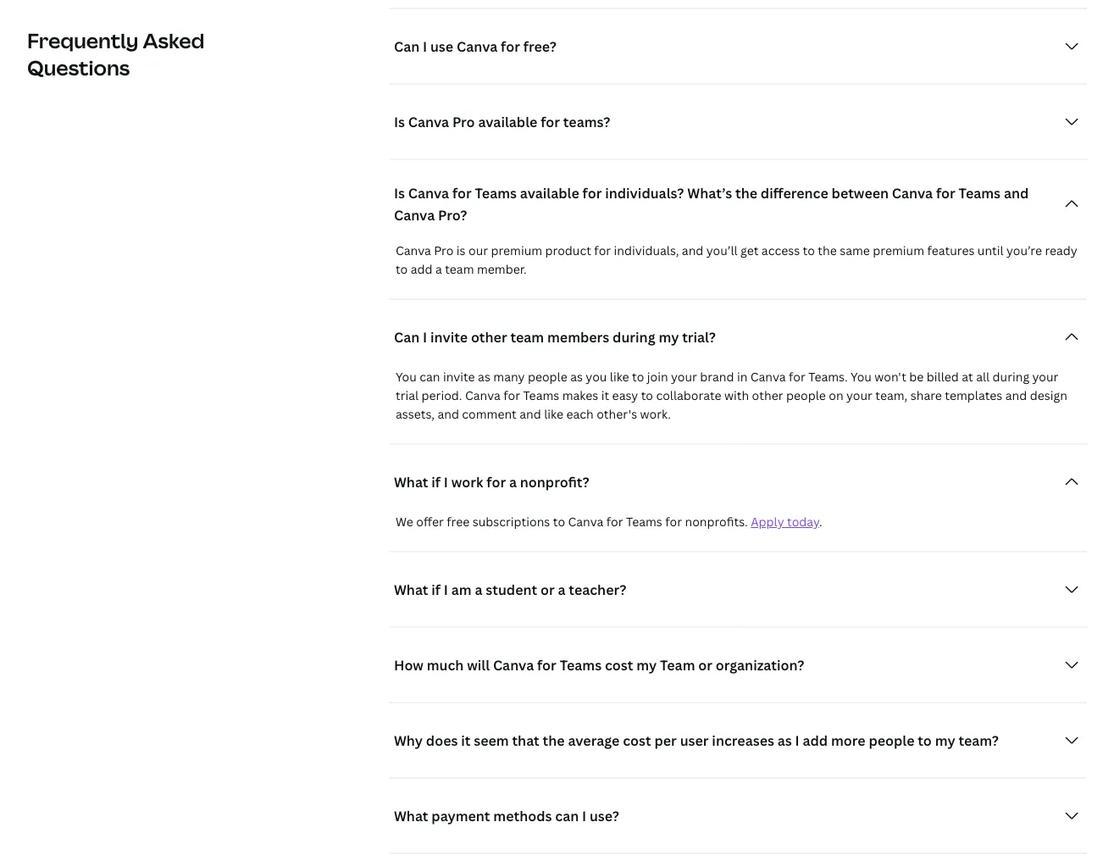 Task type: describe. For each thing, give the bounding box(es) containing it.
per
[[655, 732, 677, 750]]

access
[[762, 243, 800, 259]]

available inside is canva for teams available for individuals? what's the difference between canva for teams and canva pro?
[[520, 184, 580, 202]]

2 vertical spatial the
[[543, 732, 565, 750]]

nonprofits.
[[685, 514, 748, 530]]

methods
[[494, 807, 552, 825]]

it inside dropdown button
[[461, 732, 471, 750]]

canva right in
[[751, 369, 786, 385]]

join
[[647, 369, 668, 385]]

invite for as
[[443, 369, 475, 385]]

i up the period. at the top left of the page
[[423, 328, 427, 346]]

brand
[[700, 369, 734, 385]]

share
[[911, 388, 942, 404]]

frequently
[[27, 27, 139, 54]]

1 you from the left
[[396, 369, 417, 385]]

makes
[[563, 388, 599, 404]]

for left teams.
[[789, 369, 806, 385]]

between
[[832, 184, 889, 202]]

many
[[494, 369, 525, 385]]

average
[[568, 732, 620, 750]]

people inside dropdown button
[[869, 732, 915, 750]]

0 horizontal spatial as
[[478, 369, 491, 385]]

at
[[962, 369, 974, 385]]

we offer free subscriptions to canva for teams for nonprofits. apply today .
[[396, 514, 823, 530]]

team
[[660, 656, 695, 674]]

pro?
[[438, 206, 467, 224]]

questions
[[27, 54, 130, 81]]

how much will canva for teams cost my team or organization? button
[[389, 648, 1088, 682]]

same
[[840, 243, 870, 259]]

i inside dropdown button
[[796, 732, 800, 750]]

my inside dropdown button
[[936, 732, 956, 750]]

a inside 'canva pro is our premium product for individuals, and you'll get access to the same premium features until you're ready to add a team member.'
[[436, 261, 442, 278]]

collaborate
[[656, 388, 722, 404]]

team?
[[959, 732, 999, 750]]

teams.
[[809, 369, 848, 385]]

does
[[426, 732, 458, 750]]

what if i am a student or a teacher? button
[[389, 573, 1088, 607]]

the inside 'canva pro is our premium product for individuals, and you'll get access to the same premium features until you're ready to add a team member.'
[[818, 243, 837, 259]]

for left teams?
[[541, 113, 560, 131]]

increases
[[712, 732, 775, 750]]

free
[[447, 514, 470, 530]]

i left use
[[423, 37, 427, 56]]

all
[[977, 369, 990, 385]]

until
[[978, 243, 1004, 259]]

what payment methods can i use?
[[394, 807, 620, 825]]

can for can i use canva for free?
[[394, 37, 420, 56]]

comment
[[462, 406, 517, 423]]

free?
[[524, 37, 557, 56]]

each
[[567, 406, 594, 423]]

with
[[725, 388, 749, 404]]

our
[[469, 243, 488, 259]]

assets,
[[396, 406, 435, 423]]

a right am
[[475, 581, 483, 599]]

for left free?
[[501, 37, 520, 56]]

can i invite other team members during my trial?
[[394, 328, 716, 346]]

apply
[[751, 514, 785, 530]]

use
[[431, 37, 454, 56]]

is canva for teams available for individuals? what's the difference between canva for teams and canva pro?
[[394, 184, 1029, 224]]

will
[[467, 656, 490, 674]]

for right "will"
[[537, 656, 557, 674]]

much
[[427, 656, 464, 674]]

canva right use
[[457, 37, 498, 56]]

teams inside dropdown button
[[560, 656, 602, 674]]

if for am
[[432, 581, 441, 599]]

1 horizontal spatial as
[[571, 369, 583, 385]]

student
[[486, 581, 538, 599]]

am
[[452, 581, 472, 599]]

what if i work for a nonprofit? button
[[389, 465, 1088, 499]]

apply today link
[[751, 514, 820, 530]]

0 horizontal spatial like
[[544, 406, 564, 423]]

for inside 'canva pro is our premium product for individuals, and you'll get access to the same premium features until you're ready to add a team member.'
[[594, 243, 611, 259]]

nonprofit?
[[520, 473, 590, 491]]

and down the period. at the top left of the page
[[438, 406, 459, 423]]

features
[[928, 243, 975, 259]]

pro inside 'canva pro is our premium product for individuals, and you'll get access to the same premium features until you're ready to add a team member.'
[[434, 243, 454, 259]]

a up subscriptions
[[509, 473, 517, 491]]

how
[[394, 656, 424, 674]]

period.
[[422, 388, 462, 404]]

trial
[[396, 388, 419, 404]]

easy
[[613, 388, 638, 404]]

you can invite as many people as you like to join your brand in canva for teams. you won't be billed at all during your trial period. canva for teams makes it easy to collaborate with other people on your team, share templates and design assets, and comment and like each other's work.
[[396, 369, 1068, 423]]

during inside dropdown button
[[613, 328, 656, 346]]

1 horizontal spatial your
[[847, 388, 873, 404]]

team inside 'canva pro is our premium product for individuals, and you'll get access to the same premium features until you're ready to add a team member.'
[[445, 261, 474, 278]]

2 horizontal spatial your
[[1033, 369, 1059, 385]]

can i use canva for free? button
[[389, 30, 1088, 64]]

won't
[[875, 369, 907, 385]]

you're
[[1007, 243, 1043, 259]]

as inside dropdown button
[[778, 732, 792, 750]]

teams left nonprofits.
[[626, 514, 663, 530]]

what if i am a student or a teacher?
[[394, 581, 627, 599]]

a left teacher?
[[558, 581, 566, 599]]

can i use canva for free?
[[394, 37, 557, 56]]

and left design
[[1006, 388, 1028, 404]]

is canva pro available for teams? button
[[389, 105, 1088, 139]]

that
[[512, 732, 540, 750]]

individuals?
[[605, 184, 684, 202]]

billed
[[927, 369, 959, 385]]

can inside dropdown button
[[555, 807, 579, 825]]

if for work
[[432, 473, 441, 491]]

is canva pro available for teams?
[[394, 113, 611, 131]]

why does it seem that the average cost per user increases as i add more people to my team? button
[[389, 724, 1088, 758]]

canva right "will"
[[493, 656, 534, 674]]

my for trial?
[[659, 328, 679, 346]]



Task type: locate. For each thing, give the bounding box(es) containing it.
today
[[787, 514, 820, 530]]

team,
[[876, 388, 908, 404]]

as left many
[[478, 369, 491, 385]]

people right more
[[869, 732, 915, 750]]

offer
[[416, 514, 444, 530]]

2 can from the top
[[394, 328, 420, 346]]

my for team
[[637, 656, 657, 674]]

during up join
[[613, 328, 656, 346]]

premium
[[491, 243, 543, 259], [873, 243, 925, 259]]

can left use?
[[555, 807, 579, 825]]

0 vertical spatial the
[[736, 184, 758, 202]]

you up trial
[[396, 369, 417, 385]]

add left member.
[[411, 261, 433, 278]]

0 vertical spatial my
[[659, 328, 679, 346]]

add left more
[[803, 732, 828, 750]]

i left more
[[796, 732, 800, 750]]

0 vertical spatial team
[[445, 261, 474, 278]]

the left same
[[818, 243, 837, 259]]

1 vertical spatial the
[[818, 243, 837, 259]]

for up pro?
[[453, 184, 472, 202]]

what inside what payment methods can i use? dropdown button
[[394, 807, 428, 825]]

organization?
[[716, 656, 805, 674]]

can inside 'you can invite as many people as you like to join your brand in canva for teams. you won't be billed at all during your trial period. canva for teams makes it easy to collaborate with other people on your team, share templates and design assets, and comment and like each other's work.'
[[420, 369, 440, 385]]

payment
[[432, 807, 490, 825]]

if left the work
[[432, 473, 441, 491]]

1 horizontal spatial during
[[993, 369, 1030, 385]]

can
[[394, 37, 420, 56], [394, 328, 420, 346]]

cost inside dropdown button
[[623, 732, 652, 750]]

user
[[680, 732, 709, 750]]

for down many
[[504, 388, 520, 404]]

1 vertical spatial pro
[[434, 243, 454, 259]]

and left you'll
[[682, 243, 704, 259]]

available inside dropdown button
[[478, 113, 538, 131]]

0 horizontal spatial add
[[411, 261, 433, 278]]

teams up average
[[560, 656, 602, 674]]

if
[[432, 473, 441, 491], [432, 581, 441, 599]]

seem
[[474, 732, 509, 750]]

available up product
[[520, 184, 580, 202]]

it
[[602, 388, 610, 404], [461, 732, 471, 750]]

0 horizontal spatial can
[[420, 369, 440, 385]]

1 vertical spatial like
[[544, 406, 564, 423]]

my left team
[[637, 656, 657, 674]]

1 vertical spatial available
[[520, 184, 580, 202]]

can i invite other team members during my trial? button
[[389, 320, 1088, 354]]

0 vertical spatial pro
[[453, 113, 475, 131]]

2 is from the top
[[394, 184, 405, 202]]

0 horizontal spatial team
[[445, 261, 474, 278]]

premium up member.
[[491, 243, 543, 259]]

teams?
[[563, 113, 611, 131]]

2 if from the top
[[432, 581, 441, 599]]

what left am
[[394, 581, 428, 599]]

is
[[457, 243, 466, 259]]

1 horizontal spatial like
[[610, 369, 629, 385]]

you left won't
[[851, 369, 872, 385]]

you
[[586, 369, 607, 385]]

asked
[[143, 27, 205, 54]]

or
[[541, 581, 555, 599], [699, 656, 713, 674]]

1 horizontal spatial premium
[[873, 243, 925, 259]]

available left teams?
[[478, 113, 538, 131]]

and up you're
[[1004, 184, 1029, 202]]

1 vertical spatial if
[[432, 581, 441, 599]]

0 vertical spatial people
[[528, 369, 568, 385]]

like up easy
[[610, 369, 629, 385]]

premium right same
[[873, 243, 925, 259]]

2 vertical spatial what
[[394, 807, 428, 825]]

1 horizontal spatial the
[[736, 184, 758, 202]]

1 vertical spatial can
[[555, 807, 579, 825]]

canva left is
[[396, 243, 431, 259]]

1 vertical spatial it
[[461, 732, 471, 750]]

other
[[471, 328, 507, 346], [752, 388, 784, 404]]

1 horizontal spatial add
[[803, 732, 828, 750]]

1 horizontal spatial it
[[602, 388, 610, 404]]

team inside dropdown button
[[511, 328, 544, 346]]

0 vertical spatial cost
[[605, 656, 634, 674]]

0 horizontal spatial other
[[471, 328, 507, 346]]

0 horizontal spatial during
[[613, 328, 656, 346]]

1 vertical spatial other
[[752, 388, 784, 404]]

teams up until
[[959, 184, 1001, 202]]

team
[[445, 261, 474, 278], [511, 328, 544, 346]]

people
[[528, 369, 568, 385], [787, 388, 826, 404], [869, 732, 915, 750]]

it right does
[[461, 732, 471, 750]]

0 horizontal spatial your
[[671, 369, 698, 385]]

your right on
[[847, 388, 873, 404]]

0 vertical spatial other
[[471, 328, 507, 346]]

ready
[[1045, 243, 1078, 259]]

2 horizontal spatial the
[[818, 243, 837, 259]]

teams down many
[[523, 388, 560, 404]]

what up we
[[394, 473, 428, 491]]

0 vertical spatial add
[[411, 261, 433, 278]]

can up the period. at the top left of the page
[[420, 369, 440, 385]]

during right all on the right of page
[[993, 369, 1030, 385]]

2 vertical spatial people
[[869, 732, 915, 750]]

other up many
[[471, 328, 507, 346]]

during inside 'you can invite as many people as you like to join your brand in canva for teams. you won't be billed at all during your trial period. canva for teams makes it easy to collaborate with other people on your team, share templates and design assets, and comment and like each other's work.'
[[993, 369, 1030, 385]]

templates
[[945, 388, 1003, 404]]

1 horizontal spatial other
[[752, 388, 784, 404]]

cost left team
[[605, 656, 634, 674]]

it left easy
[[602, 388, 610, 404]]

i left the work
[[444, 473, 448, 491]]

you'll
[[707, 243, 738, 259]]

member.
[[477, 261, 527, 278]]

0 vertical spatial can
[[420, 369, 440, 385]]

and inside 'canva pro is our premium product for individuals, and you'll get access to the same premium features until you're ready to add a team member.'
[[682, 243, 704, 259]]

why does it seem that the average cost per user increases as i add more people to my team?
[[394, 732, 999, 750]]

my left trial?
[[659, 328, 679, 346]]

1 vertical spatial team
[[511, 328, 544, 346]]

can left use
[[394, 37, 420, 56]]

i
[[423, 37, 427, 56], [423, 328, 427, 346], [444, 473, 448, 491], [444, 581, 448, 599], [796, 732, 800, 750], [582, 807, 587, 825]]

canva left pro?
[[394, 206, 435, 224]]

3 what from the top
[[394, 807, 428, 825]]

what inside what if i am a student or a teacher? dropdown button
[[394, 581, 428, 599]]

2 horizontal spatial my
[[936, 732, 956, 750]]

the right what's
[[736, 184, 758, 202]]

like left each
[[544, 406, 564, 423]]

pro down can i use canva for free?
[[453, 113, 475, 131]]

0 horizontal spatial premium
[[491, 243, 543, 259]]

team up many
[[511, 328, 544, 346]]

1 vertical spatial people
[[787, 388, 826, 404]]

what inside what if i work for a nonprofit? dropdown button
[[394, 473, 428, 491]]

be
[[910, 369, 924, 385]]

.
[[820, 514, 823, 530]]

other's
[[597, 406, 638, 423]]

1 vertical spatial my
[[637, 656, 657, 674]]

1 premium from the left
[[491, 243, 543, 259]]

for left nonprofits.
[[666, 514, 682, 530]]

product
[[545, 243, 592, 259]]

and inside is canva for teams available for individuals? what's the difference between canva for teams and canva pro?
[[1004, 184, 1029, 202]]

pro
[[453, 113, 475, 131], [434, 243, 454, 259]]

people up makes
[[528, 369, 568, 385]]

work.
[[640, 406, 671, 423]]

add
[[411, 261, 433, 278], [803, 732, 828, 750]]

2 horizontal spatial as
[[778, 732, 792, 750]]

1 horizontal spatial people
[[787, 388, 826, 404]]

is inside is canva for teams available for individuals? what's the difference between canva for teams and canva pro?
[[394, 184, 405, 202]]

canva up pro?
[[408, 184, 449, 202]]

use?
[[590, 807, 620, 825]]

invite inside dropdown button
[[431, 328, 468, 346]]

more
[[831, 732, 866, 750]]

canva right between
[[892, 184, 933, 202]]

difference
[[761, 184, 829, 202]]

for up teacher?
[[607, 514, 623, 530]]

the
[[736, 184, 758, 202], [818, 243, 837, 259], [543, 732, 565, 750]]

can for can i invite other team members during my trial?
[[394, 328, 420, 346]]

can up trial
[[394, 328, 420, 346]]

people down teams.
[[787, 388, 826, 404]]

if inside what if i am a student or a teacher? dropdown button
[[432, 581, 441, 599]]

teams up the our
[[475, 184, 517, 202]]

is inside dropdown button
[[394, 113, 405, 131]]

what for what payment methods can i use?
[[394, 807, 428, 825]]

1 horizontal spatial or
[[699, 656, 713, 674]]

what if i work for a nonprofit?
[[394, 473, 590, 491]]

my left team?
[[936, 732, 956, 750]]

for right the work
[[487, 473, 506, 491]]

if inside what if i work for a nonprofit? dropdown button
[[432, 473, 441, 491]]

0 vertical spatial what
[[394, 473, 428, 491]]

or right student
[[541, 581, 555, 599]]

2 you from the left
[[851, 369, 872, 385]]

1 vertical spatial invite
[[443, 369, 475, 385]]

0 vertical spatial like
[[610, 369, 629, 385]]

1 horizontal spatial my
[[659, 328, 679, 346]]

0 vertical spatial invite
[[431, 328, 468, 346]]

pro inside dropdown button
[[453, 113, 475, 131]]

1 vertical spatial add
[[803, 732, 828, 750]]

other inside 'you can invite as many people as you like to join your brand in canva for teams. you won't be billed at all during your trial period. canva for teams makes it easy to collaborate with other people on your team, share templates and design assets, and comment and like each other's work.'
[[752, 388, 784, 404]]

as
[[478, 369, 491, 385], [571, 369, 583, 385], [778, 732, 792, 750]]

invite inside 'you can invite as many people as you like to join your brand in canva for teams. you won't be billed at all during your trial period. canva for teams makes it easy to collaborate with other people on your team, share templates and design assets, and comment and like each other's work.'
[[443, 369, 475, 385]]

1 is from the top
[[394, 113, 405, 131]]

members
[[548, 328, 610, 346]]

for left the individuals?
[[583, 184, 602, 202]]

work
[[452, 473, 484, 491]]

0 vertical spatial it
[[602, 388, 610, 404]]

like
[[610, 369, 629, 385], [544, 406, 564, 423]]

canva up "comment"
[[465, 388, 501, 404]]

frequently asked questions
[[27, 27, 205, 81]]

to
[[803, 243, 815, 259], [396, 261, 408, 278], [632, 369, 645, 385], [641, 388, 654, 404], [553, 514, 565, 530], [918, 732, 932, 750]]

0 horizontal spatial my
[[637, 656, 657, 674]]

canva down nonprofit? at the bottom
[[568, 514, 604, 530]]

1 horizontal spatial team
[[511, 328, 544, 346]]

0 vertical spatial can
[[394, 37, 420, 56]]

a
[[436, 261, 442, 278], [509, 473, 517, 491], [475, 581, 483, 599], [558, 581, 566, 599]]

a down pro?
[[436, 261, 442, 278]]

my
[[659, 328, 679, 346], [637, 656, 657, 674], [936, 732, 956, 750]]

0 vertical spatial available
[[478, 113, 538, 131]]

i left use?
[[582, 807, 587, 825]]

2 premium from the left
[[873, 243, 925, 259]]

1 vertical spatial during
[[993, 369, 1030, 385]]

canva inside 'canva pro is our premium product for individuals, and you'll get access to the same premium features until you're ready to add a team member.'
[[396, 243, 431, 259]]

canva pro is our premium product for individuals, and you'll get access to the same premium features until you're ready to add a team member.
[[396, 243, 1078, 278]]

team down is
[[445, 261, 474, 278]]

or right team
[[699, 656, 713, 674]]

your up design
[[1033, 369, 1059, 385]]

how much will canva for teams cost my team or organization?
[[394, 656, 805, 674]]

to inside dropdown button
[[918, 732, 932, 750]]

what for what if i work for a nonprofit?
[[394, 473, 428, 491]]

1 horizontal spatial can
[[555, 807, 579, 825]]

why
[[394, 732, 423, 750]]

is for is canva pro available for teams?
[[394, 113, 405, 131]]

as right increases
[[778, 732, 792, 750]]

individuals,
[[614, 243, 679, 259]]

1 horizontal spatial you
[[851, 369, 872, 385]]

0 vertical spatial if
[[432, 473, 441, 491]]

subscriptions
[[473, 514, 550, 530]]

it inside 'you can invite as many people as you like to join your brand in canva for teams. you won't be billed at all during your trial period. canva for teams makes it easy to collaborate with other people on your team, share templates and design assets, and comment and like each other's work.'
[[602, 388, 610, 404]]

1 vertical spatial is
[[394, 184, 405, 202]]

what payment methods can i use? button
[[389, 799, 1088, 833]]

2 vertical spatial my
[[936, 732, 956, 750]]

cost left per
[[623, 732, 652, 750]]

2 what from the top
[[394, 581, 428, 599]]

other right with
[[752, 388, 784, 404]]

we
[[396, 514, 413, 530]]

0 horizontal spatial or
[[541, 581, 555, 599]]

i left am
[[444, 581, 448, 599]]

add inside 'canva pro is our premium product for individuals, and you'll get access to the same premium features until you're ready to add a team member.'
[[411, 261, 433, 278]]

1 vertical spatial cost
[[623, 732, 652, 750]]

0 vertical spatial is
[[394, 113, 405, 131]]

in
[[737, 369, 748, 385]]

cost inside dropdown button
[[605, 656, 634, 674]]

1 vertical spatial can
[[394, 328, 420, 346]]

canva down use
[[408, 113, 449, 131]]

for right product
[[594, 243, 611, 259]]

invite for other
[[431, 328, 468, 346]]

1 vertical spatial or
[[699, 656, 713, 674]]

is canva for teams available for individuals? what's the difference between canva for teams and canva pro? button
[[389, 181, 1088, 228]]

0 horizontal spatial people
[[528, 369, 568, 385]]

is for is canva for teams available for individuals? what's the difference between canva for teams and canva pro?
[[394, 184, 405, 202]]

1 can from the top
[[394, 37, 420, 56]]

1 vertical spatial what
[[394, 581, 428, 599]]

what left payment
[[394, 807, 428, 825]]

if left am
[[432, 581, 441, 599]]

and right "comment"
[[520, 406, 541, 423]]

pro left is
[[434, 243, 454, 259]]

cost
[[605, 656, 634, 674], [623, 732, 652, 750]]

teams inside 'you can invite as many people as you like to join your brand in canva for teams. you won't be billed at all during your trial period. canva for teams makes it easy to collaborate with other people on your team, share templates and design assets, and comment and like each other's work.'
[[523, 388, 560, 404]]

trial?
[[682, 328, 716, 346]]

can
[[420, 369, 440, 385], [555, 807, 579, 825]]

the inside is canva for teams available for individuals? what's the difference between canva for teams and canva pro?
[[736, 184, 758, 202]]

0 horizontal spatial it
[[461, 732, 471, 750]]

add inside dropdown button
[[803, 732, 828, 750]]

other inside dropdown button
[[471, 328, 507, 346]]

what
[[394, 473, 428, 491], [394, 581, 428, 599], [394, 807, 428, 825]]

the right that
[[543, 732, 565, 750]]

0 horizontal spatial the
[[543, 732, 565, 750]]

what for what if i am a student or a teacher?
[[394, 581, 428, 599]]

1 what from the top
[[394, 473, 428, 491]]

0 vertical spatial during
[[613, 328, 656, 346]]

0 horizontal spatial you
[[396, 369, 417, 385]]

for up features
[[937, 184, 956, 202]]

1 if from the top
[[432, 473, 441, 491]]

teacher?
[[569, 581, 627, 599]]

get
[[741, 243, 759, 259]]

canva
[[457, 37, 498, 56], [408, 113, 449, 131], [408, 184, 449, 202], [892, 184, 933, 202], [394, 206, 435, 224], [396, 243, 431, 259], [751, 369, 786, 385], [465, 388, 501, 404], [568, 514, 604, 530], [493, 656, 534, 674]]

your
[[671, 369, 698, 385], [1033, 369, 1059, 385], [847, 388, 873, 404]]

0 vertical spatial or
[[541, 581, 555, 599]]

as up makes
[[571, 369, 583, 385]]

your up the collaborate
[[671, 369, 698, 385]]

2 horizontal spatial people
[[869, 732, 915, 750]]

on
[[829, 388, 844, 404]]

during
[[613, 328, 656, 346], [993, 369, 1030, 385]]

what's
[[688, 184, 733, 202]]



Task type: vqa. For each thing, say whether or not it's contained in the screenshot.
"Top Level Navigation" Element
no



